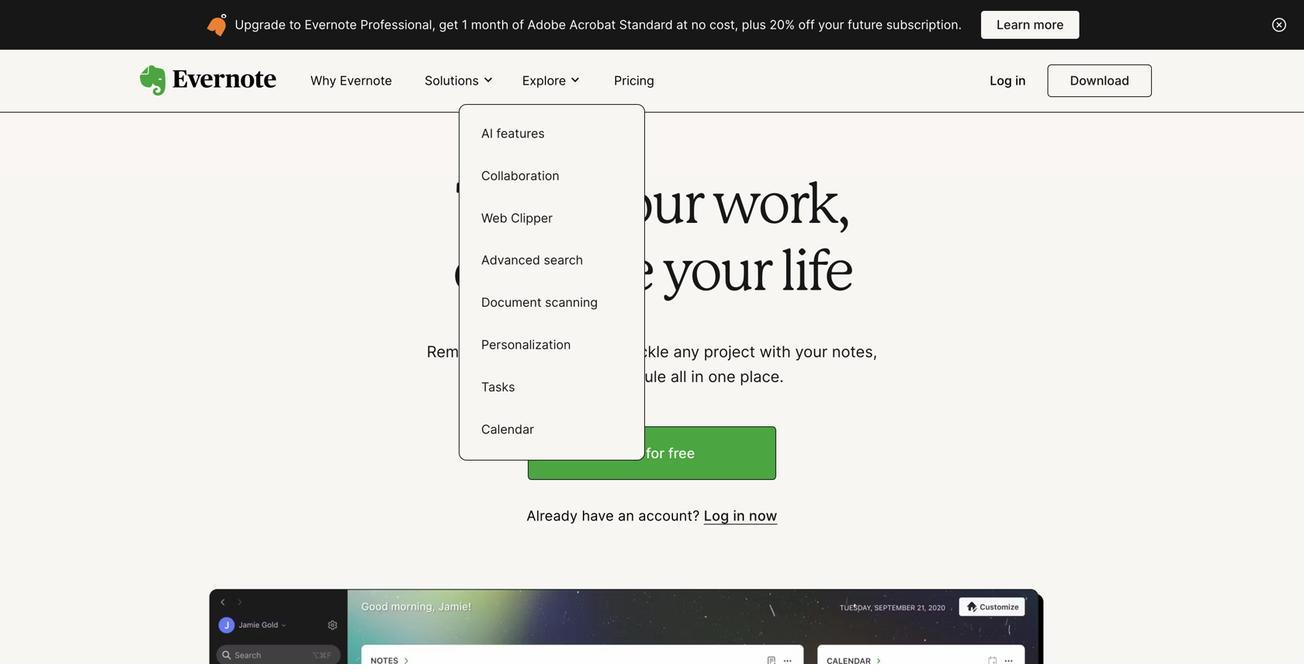Task type: locate. For each thing, give the bounding box(es) containing it.
and
[[593, 342, 621, 361], [568, 367, 596, 386]]

tame your work,
[[456, 181, 849, 234]]

log
[[990, 73, 1013, 88], [704, 507, 730, 524]]

0 vertical spatial in
[[1016, 73, 1026, 88]]

schedule
[[600, 367, 667, 386]]

0 horizontal spatial in
[[691, 367, 704, 386]]

adobe
[[528, 17, 566, 32]]

1 horizontal spatial log
[[990, 73, 1013, 88]]

advanced search link
[[472, 244, 632, 278]]

document scanning link
[[472, 286, 632, 321]]

already
[[527, 507, 578, 524]]

evernote right to
[[305, 17, 357, 32]]

pricing link
[[605, 67, 664, 96]]

plus
[[742, 17, 766, 32]]

all
[[671, 367, 687, 386]]

log down "learn"
[[990, 73, 1013, 88]]

why
[[311, 73, 336, 88]]

web clipper
[[482, 210, 553, 225]]

in
[[1016, 73, 1026, 88], [691, 367, 704, 386], [733, 507, 746, 524]]

in down "learn"
[[1016, 73, 1026, 88]]

1 horizontal spatial in
[[733, 507, 746, 524]]

your
[[819, 17, 845, 32], [594, 181, 703, 234], [663, 248, 771, 301], [796, 342, 828, 361]]

evernote right why
[[340, 73, 392, 88]]

standard
[[620, 17, 673, 32]]

document
[[482, 295, 542, 310]]

for
[[646, 444, 665, 462]]

0 vertical spatial and
[[593, 342, 621, 361]]

no
[[692, 17, 706, 32]]

and up schedule on the bottom of the page
[[593, 342, 621, 361]]

upgrade
[[235, 17, 286, 32]]

account?
[[639, 507, 700, 524]]

evernote
[[305, 17, 357, 32], [340, 73, 392, 88]]

everything
[[511, 342, 589, 361]]

in left now
[[733, 507, 746, 524]]

calendar link
[[472, 413, 632, 447]]

log in link
[[981, 67, 1036, 96]]

1 vertical spatial in
[[691, 367, 704, 386]]

0 horizontal spatial log
[[704, 507, 730, 524]]

learn more
[[997, 17, 1064, 32]]

learn
[[997, 17, 1031, 32]]

organize
[[453, 248, 653, 301]]

and right tasks,
[[568, 367, 596, 386]]

life
[[781, 248, 852, 301]]

in right the all
[[691, 367, 704, 386]]

ai
[[482, 126, 493, 141]]

collaboration link
[[472, 160, 632, 194]]

1 vertical spatial and
[[568, 367, 596, 386]]

collaboration
[[482, 168, 560, 183]]

cost,
[[710, 17, 739, 32]]

acrobat
[[570, 17, 616, 32]]

web
[[482, 210, 508, 225]]

advanced search
[[482, 253, 583, 268]]

calendar
[[482, 422, 534, 437]]

of
[[512, 17, 524, 32]]

remember
[[427, 342, 506, 361]]

place.
[[740, 367, 784, 386]]

tasks
[[482, 379, 515, 394]]

2 horizontal spatial in
[[1016, 73, 1026, 88]]

tasks,
[[520, 367, 564, 386]]

professional,
[[361, 17, 436, 32]]

start for free link
[[528, 426, 777, 480]]

advanced
[[482, 253, 541, 268]]

log left now
[[704, 507, 730, 524]]

0 vertical spatial log
[[990, 73, 1013, 88]]

future
[[848, 17, 883, 32]]

search
[[544, 253, 583, 268]]

already have an account? log in now
[[527, 507, 778, 524]]

project
[[704, 342, 756, 361]]

your inside remember everything and tackle any project with your notes, tasks, and schedule all in one place.
[[796, 342, 828, 361]]

off
[[799, 17, 815, 32]]

start
[[609, 444, 643, 462]]

20%
[[770, 17, 795, 32]]

1 vertical spatial log
[[704, 507, 730, 524]]



Task type: vqa. For each thing, say whether or not it's contained in the screenshot.
Clipper's taking
no



Task type: describe. For each thing, give the bounding box(es) containing it.
log in
[[990, 73, 1026, 88]]

solutions button
[[420, 72, 499, 89]]

why evernote
[[311, 73, 392, 88]]

tackle
[[625, 342, 669, 361]]

clipper
[[511, 210, 553, 225]]

ai features link
[[472, 117, 632, 152]]

tame
[[456, 181, 585, 234]]

month
[[471, 17, 509, 32]]

at
[[677, 17, 688, 32]]

learn more link
[[981, 10, 1081, 40]]

to
[[289, 17, 301, 32]]

web clipper link
[[472, 202, 632, 236]]

in inside remember everything and tackle any project with your notes, tasks, and schedule all in one place.
[[691, 367, 704, 386]]

download link
[[1048, 64, 1153, 97]]

explore
[[523, 73, 566, 88]]

with
[[760, 342, 791, 361]]

an
[[618, 507, 635, 524]]

notes,
[[832, 342, 878, 361]]

one
[[709, 367, 736, 386]]

free
[[669, 444, 695, 462]]

remember everything and tackle any project with your notes, tasks, and schedule all in one place.
[[427, 342, 878, 386]]

0 vertical spatial evernote
[[305, 17, 357, 32]]

now
[[749, 507, 778, 524]]

start for free
[[609, 444, 695, 462]]

1
[[462, 17, 468, 32]]

1 vertical spatial evernote
[[340, 73, 392, 88]]

more
[[1034, 17, 1064, 32]]

log in now link
[[704, 507, 778, 524]]

upgrade to evernote professional, get 1 month of adobe acrobat standard at no cost, plus 20% off your future subscription.
[[235, 17, 962, 32]]

work,
[[712, 181, 849, 234]]

document scanning
[[482, 295, 598, 310]]

evernote logo image
[[140, 65, 276, 96]]

get
[[439, 17, 459, 32]]

solutions
[[425, 73, 479, 88]]

any
[[674, 342, 700, 361]]

organize your life
[[453, 248, 852, 301]]

subscription.
[[887, 17, 962, 32]]

2 vertical spatial in
[[733, 507, 746, 524]]

why evernote link
[[301, 67, 402, 96]]

explore button
[[518, 72, 586, 89]]

personalization link
[[472, 329, 632, 363]]

scanning
[[545, 295, 598, 310]]

tasks link
[[472, 371, 632, 405]]

personalization
[[482, 337, 571, 352]]

features
[[497, 126, 545, 141]]

pricing
[[614, 73, 655, 88]]

download
[[1071, 73, 1130, 88]]

ai features
[[482, 126, 545, 141]]

home-widgets hero screen image
[[140, 589, 1165, 664]]

have
[[582, 507, 614, 524]]



